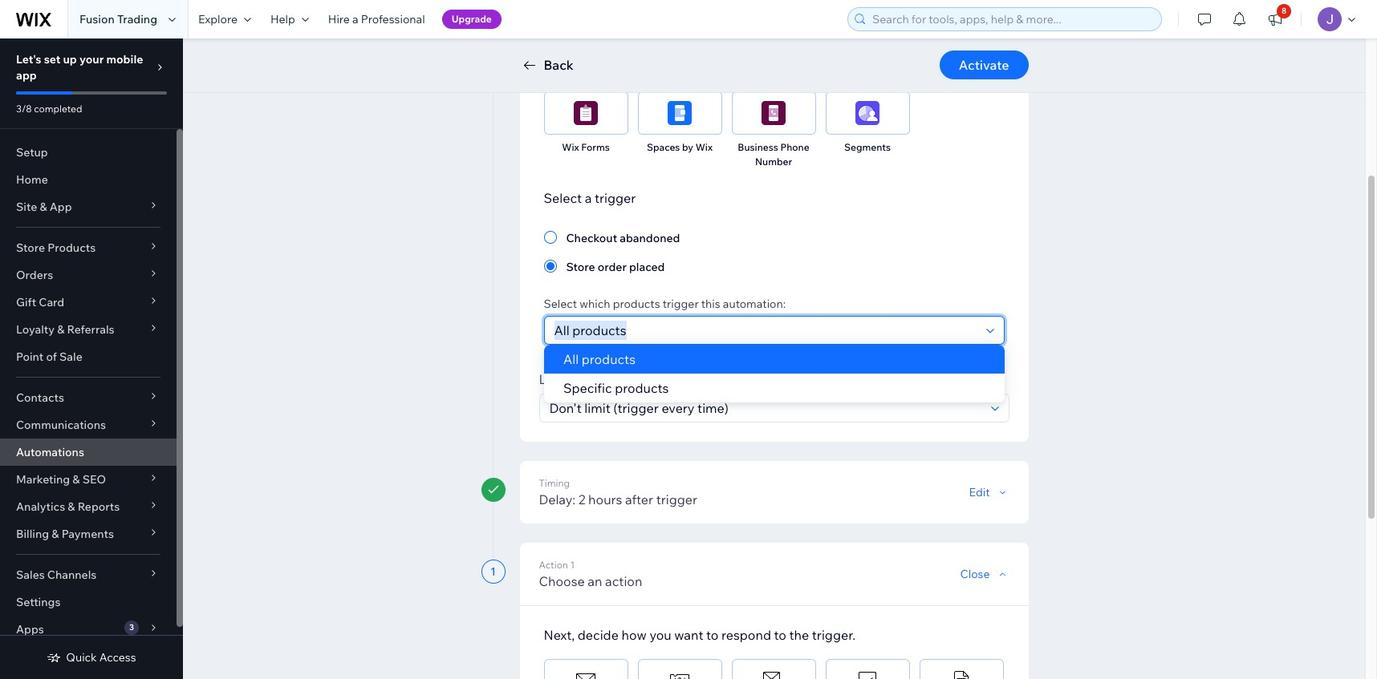 Task type: locate. For each thing, give the bounding box(es) containing it.
sales channels
[[16, 568, 97, 583]]

& left 'reports' on the bottom left of page
[[68, 500, 75, 514]]

select for select which products trigger this automation:
[[544, 297, 577, 311]]

site & app button
[[0, 193, 177, 221]]

limit frequency to:
[[539, 372, 651, 388]]

store inside option group
[[566, 260, 595, 274]]

icon image
[[856, 19, 880, 43], [949, 19, 973, 43]]

checkout abandoned
[[566, 231, 680, 246]]

& right billing
[[52, 527, 59, 542]]

products
[[48, 241, 96, 255]]

option group
[[544, 228, 1004, 276]]

contacts button
[[0, 384, 177, 412]]

a right hire
[[352, 12, 358, 26]]

sale
[[59, 350, 82, 364]]

sidebar element
[[0, 39, 183, 680]]

a inside 'hire a professional' link
[[352, 12, 358, 26]]

0 horizontal spatial a
[[352, 12, 358, 26]]

gift card button
[[0, 289, 177, 316]]

limit
[[539, 372, 569, 388]]

1 vertical spatial store
[[566, 260, 595, 274]]

1 horizontal spatial category image
[[856, 101, 880, 125]]

category image
[[574, 19, 598, 43], [668, 19, 692, 43], [668, 101, 692, 125], [762, 101, 786, 125]]

billing & payments
[[16, 527, 114, 542]]

next,
[[544, 628, 575, 644]]

store inside 'dropdown button'
[[16, 241, 45, 255]]

3/8
[[16, 103, 32, 115]]

a up checkout
[[585, 190, 592, 206]]

1 horizontal spatial icon image
[[949, 19, 973, 43]]

point
[[16, 350, 44, 364]]

Select which products trigger this automation: field
[[549, 317, 981, 344]]

list box
[[544, 345, 1004, 403]]

back
[[544, 57, 574, 73]]

billing & payments button
[[0, 521, 177, 548]]

a
[[352, 12, 358, 26], [585, 190, 592, 206]]

None field
[[545, 395, 986, 422]]

& for loyalty
[[57, 323, 64, 337]]

abandoned
[[620, 231, 680, 246]]

trigger
[[595, 190, 636, 206], [663, 297, 699, 311], [656, 492, 697, 508]]

explore
[[198, 12, 238, 26]]

& for billing
[[52, 527, 59, 542]]

fusion trading
[[79, 12, 157, 26]]

option group containing checkout abandoned
[[544, 228, 1004, 276]]

0 vertical spatial a
[[352, 12, 358, 26]]

1 horizontal spatial store
[[566, 260, 595, 274]]

0 horizontal spatial wix
[[562, 141, 579, 153]]

0 horizontal spatial store
[[16, 241, 45, 255]]

trigger inside "timing delay: 2 hours after trigger"
[[656, 492, 697, 508]]

order
[[598, 260, 627, 274]]

activate button
[[940, 51, 1028, 79]]

to right want
[[706, 628, 719, 644]]

category image for segments
[[856, 101, 880, 125]]

close
[[960, 567, 990, 582]]

2 icon image from the left
[[949, 19, 973, 43]]

category image up segments
[[856, 101, 880, 125]]

an
[[588, 574, 602, 590]]

hire a professional
[[328, 12, 425, 26]]

hire a professional link
[[318, 0, 435, 39]]

trigger up checkout abandoned
[[595, 190, 636, 206]]

0 horizontal spatial to
[[706, 628, 719, 644]]

store order placed
[[566, 260, 665, 274]]

0 vertical spatial products
[[613, 297, 660, 311]]

app
[[50, 200, 72, 214]]

wix left forms
[[562, 141, 579, 153]]

2 select from the top
[[544, 297, 577, 311]]

wix
[[562, 141, 579, 153], [696, 141, 713, 153]]

products down all products
[[614, 380, 669, 396]]

placed
[[629, 260, 665, 274]]

1 category image from the left
[[574, 101, 598, 125]]

marketing
[[16, 473, 70, 487]]

1 horizontal spatial 1
[[570, 559, 575, 571]]

spaces
[[647, 141, 680, 153]]

& left seo on the left of the page
[[72, 473, 80, 487]]

& right loyalty
[[57, 323, 64, 337]]

2 to from the left
[[774, 628, 786, 644]]

setup
[[16, 145, 48, 160]]

1 vertical spatial a
[[585, 190, 592, 206]]

sales channels button
[[0, 562, 177, 589]]

orders button
[[0, 262, 177, 289]]

wix right by
[[696, 141, 713, 153]]

category image for wix forms
[[574, 101, 598, 125]]

access
[[99, 651, 136, 665]]

1 left action
[[490, 565, 496, 579]]

& for site
[[40, 200, 47, 214]]

select a trigger
[[544, 190, 636, 206]]

1 horizontal spatial a
[[585, 190, 592, 206]]

category image
[[574, 101, 598, 125], [856, 101, 880, 125]]

1 horizontal spatial wix
[[696, 141, 713, 153]]

products down placed
[[613, 297, 660, 311]]

contacts
[[16, 391, 64, 405]]

1 vertical spatial products
[[581, 352, 635, 368]]

communications button
[[0, 412, 177, 439]]

app
[[16, 68, 37, 83]]

a for hire
[[352, 12, 358, 26]]

products
[[613, 297, 660, 311], [581, 352, 635, 368], [614, 380, 669, 396]]

analytics & reports
[[16, 500, 120, 514]]

store up orders
[[16, 241, 45, 255]]

0 vertical spatial trigger
[[595, 190, 636, 206]]

select up checkout
[[544, 190, 582, 206]]

1 vertical spatial select
[[544, 297, 577, 311]]

reports
[[78, 500, 120, 514]]

store
[[16, 241, 45, 255], [566, 260, 595, 274]]

select left the which
[[544, 297, 577, 311]]

trigger left this
[[663, 297, 699, 311]]

store down checkout
[[566, 260, 595, 274]]

1 horizontal spatial to
[[774, 628, 786, 644]]

products up frequency
[[581, 352, 635, 368]]

1 select from the top
[[544, 190, 582, 206]]

0 vertical spatial select
[[544, 190, 582, 206]]

to left the
[[774, 628, 786, 644]]

all products option
[[544, 345, 1004, 374]]

loyalty
[[16, 323, 55, 337]]

store for store order placed
[[566, 260, 595, 274]]

1 right action
[[570, 559, 575, 571]]

back button
[[520, 55, 574, 75]]

trigger right after
[[656, 492, 697, 508]]

category image up wix forms
[[574, 101, 598, 125]]

& left chat
[[960, 59, 966, 71]]

& for inbox
[[960, 59, 966, 71]]

2 vertical spatial products
[[614, 380, 669, 396]]

price quotes
[[557, 59, 615, 71]]

segments
[[844, 141, 891, 153]]

home link
[[0, 166, 177, 193]]

trading
[[117, 12, 157, 26]]

quick access
[[66, 651, 136, 665]]

& right site
[[40, 200, 47, 214]]

how
[[622, 628, 647, 644]]

list box containing all products
[[544, 345, 1004, 403]]

quick access button
[[47, 651, 136, 665]]

select
[[544, 190, 582, 206], [544, 297, 577, 311]]

&
[[960, 59, 966, 71], [40, 200, 47, 214], [57, 323, 64, 337], [72, 473, 80, 487], [68, 500, 75, 514], [52, 527, 59, 542]]

2 vertical spatial trigger
[[656, 492, 697, 508]]

products inside option
[[581, 352, 635, 368]]

1 wix from the left
[[562, 141, 579, 153]]

business phone number
[[738, 141, 809, 168]]

0 vertical spatial store
[[16, 241, 45, 255]]

to:
[[636, 372, 651, 388]]

let's
[[16, 52, 41, 67]]

Search for tools, apps, help & more... field
[[868, 8, 1156, 30]]

0 horizontal spatial icon image
[[856, 19, 880, 43]]

0 horizontal spatial category image
[[574, 101, 598, 125]]

2 category image from the left
[[856, 101, 880, 125]]

select which products trigger this automation:
[[544, 297, 786, 311]]



Task type: describe. For each thing, give the bounding box(es) containing it.
point of sale
[[16, 350, 82, 364]]

of
[[46, 350, 57, 364]]

communications
[[16, 418, 106, 433]]

fusion
[[79, 12, 115, 26]]

forms
[[581, 141, 610, 153]]

orders
[[16, 268, 53, 282]]

products for specific products
[[614, 380, 669, 396]]

your
[[79, 52, 104, 67]]

referrals
[[67, 323, 114, 337]]

loyalty & referrals
[[16, 323, 114, 337]]

marketing & seo
[[16, 473, 106, 487]]

apps
[[16, 623, 44, 637]]

2 wix from the left
[[696, 141, 713, 153]]

settings
[[16, 595, 61, 610]]

1 to from the left
[[706, 628, 719, 644]]

select for select a trigger
[[544, 190, 582, 206]]

respond
[[721, 628, 771, 644]]

action
[[605, 574, 642, 590]]

card
[[39, 295, 64, 310]]

decide
[[578, 628, 619, 644]]

site
[[16, 200, 37, 214]]

action
[[539, 559, 568, 571]]

payments
[[62, 527, 114, 542]]

home
[[16, 173, 48, 187]]

settings link
[[0, 589, 177, 616]]

setup link
[[0, 139, 177, 166]]

automations link
[[0, 439, 177, 466]]

phone
[[780, 141, 809, 153]]

marketing & seo button
[[0, 466, 177, 494]]

trigger.
[[812, 628, 856, 644]]

timing
[[539, 478, 570, 490]]

chat
[[969, 59, 990, 71]]

number
[[755, 156, 792, 168]]

want
[[674, 628, 703, 644]]

specific
[[563, 380, 612, 396]]

1 inside action 1 choose an action
[[570, 559, 575, 571]]

loyalty & referrals button
[[0, 316, 177, 343]]

help button
[[261, 0, 318, 39]]

by
[[682, 141, 693, 153]]

all
[[563, 352, 578, 368]]

billing
[[16, 527, 49, 542]]

activate
[[959, 57, 1009, 73]]

let's set up your mobile app
[[16, 52, 143, 83]]

all products
[[563, 352, 635, 368]]

inbox & chat
[[933, 59, 990, 71]]

this
[[701, 297, 720, 311]]

1 vertical spatial trigger
[[663, 297, 699, 311]]

store for store products
[[16, 241, 45, 255]]

point of sale link
[[0, 343, 177, 371]]

gift card
[[16, 295, 64, 310]]

store products
[[16, 241, 96, 255]]

mobile
[[106, 52, 143, 67]]

upgrade
[[452, 13, 492, 25]]

& for marketing
[[72, 473, 80, 487]]

sales
[[16, 568, 45, 583]]

edit
[[969, 486, 990, 500]]

inbox
[[933, 59, 958, 71]]

0 horizontal spatial 1
[[490, 565, 496, 579]]

automations
[[16, 445, 84, 460]]

1 icon image from the left
[[856, 19, 880, 43]]

specific products
[[563, 380, 669, 396]]

frequency
[[572, 372, 633, 388]]

a for select
[[585, 190, 592, 206]]

products for all products
[[581, 352, 635, 368]]

hours
[[588, 492, 622, 508]]

action 1 choose an action
[[539, 559, 642, 590]]

site & app
[[16, 200, 72, 214]]

store products button
[[0, 234, 177, 262]]

upgrade button
[[442, 10, 501, 29]]

you
[[650, 628, 671, 644]]

close button
[[960, 567, 1009, 582]]

next, decide how you want to respond to the trigger.
[[544, 628, 856, 644]]

after
[[625, 492, 653, 508]]

the
[[789, 628, 809, 644]]

set
[[44, 52, 60, 67]]

professional
[[361, 12, 425, 26]]

delay:
[[539, 492, 576, 508]]

quick
[[66, 651, 97, 665]]

3/8 completed
[[16, 103, 82, 115]]

8 button
[[1258, 0, 1293, 39]]

spaces by wix
[[647, 141, 713, 153]]

automation:
[[723, 297, 786, 311]]

& for analytics
[[68, 500, 75, 514]]

edit button
[[969, 486, 1009, 500]]

help
[[270, 12, 295, 26]]

checkout
[[566, 231, 617, 246]]

wix forms
[[562, 141, 610, 153]]

2
[[578, 492, 585, 508]]

hire
[[328, 12, 350, 26]]



Task type: vqa. For each thing, say whether or not it's contained in the screenshot.
8
yes



